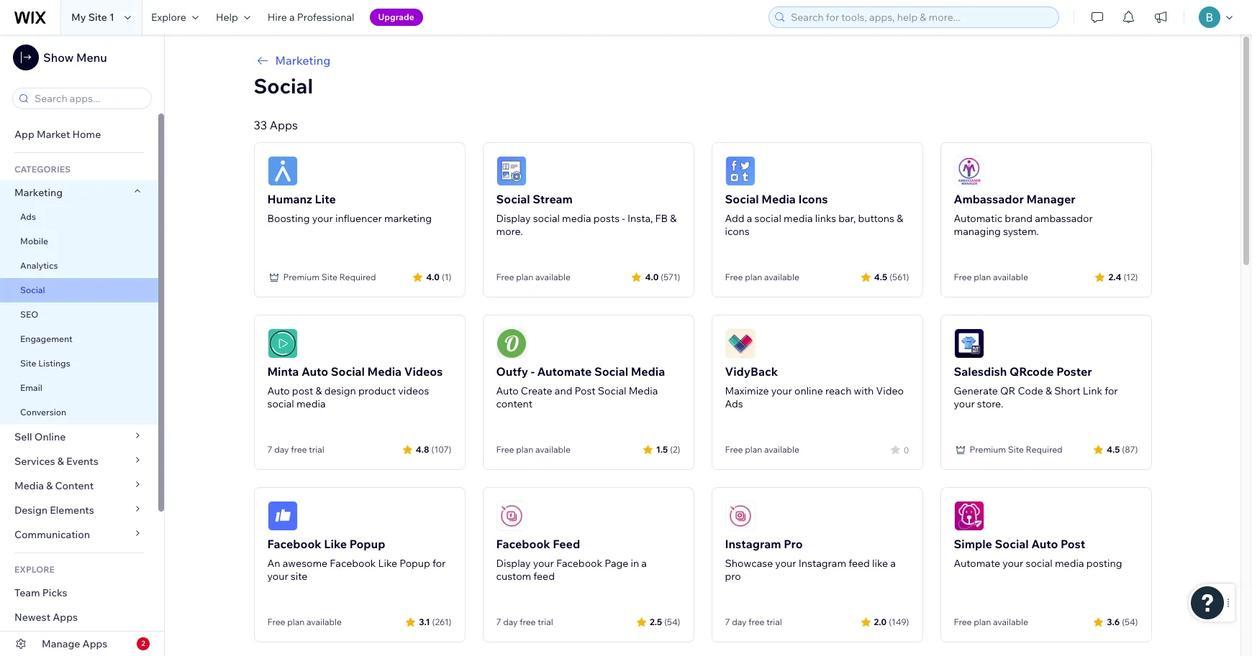 Task type: vqa. For each thing, say whether or not it's contained in the screenshot.


Task type: describe. For each thing, give the bounding box(es) containing it.
more.
[[496, 225, 523, 238]]

facebook down feed
[[556, 558, 602, 571]]

premium for humanz
[[283, 272, 320, 283]]

product
[[358, 385, 396, 398]]

1 horizontal spatial marketing link
[[254, 52, 1152, 69]]

for inside salesdish qrcode poster generate qr code & short link for your store.
[[1105, 385, 1118, 398]]

with
[[854, 385, 874, 398]]

app market home link
[[0, 122, 158, 147]]

events
[[66, 455, 98, 468]]

2
[[141, 640, 145, 649]]

engagement
[[20, 334, 72, 345]]

plan for social
[[974, 617, 991, 628]]

design
[[14, 504, 48, 517]]

1 horizontal spatial like
[[378, 558, 397, 571]]

facebook up awesome
[[267, 538, 321, 552]]

online
[[34, 431, 66, 444]]

free for outfy - automate social media
[[496, 445, 514, 455]]

4.0 for social stream
[[645, 272, 659, 282]]

manager
[[1026, 192, 1075, 207]]

a inside social media icons add a social media links bar, buttons & icons
[[747, 212, 752, 225]]

system.
[[1003, 225, 1039, 238]]

4.8
[[416, 444, 429, 455]]

(1)
[[442, 272, 452, 282]]

upgrade button
[[370, 9, 423, 26]]

market
[[37, 128, 70, 141]]

analytics
[[20, 260, 58, 271]]

communication
[[14, 529, 92, 542]]

create
[[521, 385, 552, 398]]

app market home
[[14, 128, 101, 141]]

posts
[[593, 212, 620, 225]]

simple social auto post automate your social media posting
[[954, 538, 1122, 571]]

required for poster
[[1026, 445, 1063, 455]]

marketing
[[384, 212, 432, 225]]

1 vertical spatial instagram
[[798, 558, 846, 571]]

a inside "facebook feed display your facebook page in a custom feed"
[[641, 558, 647, 571]]

manage apps
[[42, 638, 107, 651]]

free plan available for icons
[[725, 272, 799, 283]]

explore
[[14, 565, 55, 576]]

buttons
[[858, 212, 894, 225]]

my site 1
[[71, 11, 114, 24]]

premium site required for poster
[[970, 445, 1063, 455]]

auto up post
[[301, 365, 328, 379]]

videos
[[398, 385, 429, 398]]

minta
[[267, 365, 299, 379]]

ads inside vidyback maximize your online reach with video ads
[[725, 398, 743, 411]]

instagram pro showcase your instagram feed like a pro
[[725, 538, 896, 584]]

automate inside simple social auto post automate your social media posting
[[954, 558, 1000, 571]]

ambassador
[[1035, 212, 1093, 225]]

social stream display social media posts - insta, fb & more.
[[496, 192, 677, 238]]

icons
[[725, 225, 750, 238]]

links
[[815, 212, 836, 225]]

bar,
[[838, 212, 856, 225]]

media inside social stream display social media posts - insta, fb & more.
[[562, 212, 591, 225]]

0 horizontal spatial like
[[324, 538, 347, 552]]

your inside humanz lite boosting your influencer marketing
[[312, 212, 333, 225]]

ambassador manager logo image
[[954, 156, 984, 186]]

social inside minta auto social media videos auto post & design product videos social media
[[267, 398, 294, 411]]

upgrade
[[378, 12, 414, 22]]

free for social
[[291, 445, 307, 455]]

0 vertical spatial instagram
[[725, 538, 781, 552]]

your inside salesdish qrcode poster generate qr code & short link for your store.
[[954, 398, 975, 411]]

(149)
[[889, 617, 909, 628]]

trial for showcase
[[766, 617, 782, 628]]

7 for display
[[496, 617, 501, 628]]

Search for tools, apps, help & more... field
[[786, 7, 1054, 27]]

auto inside simple social auto post automate your social media posting
[[1031, 538, 1058, 552]]

simple
[[954, 538, 992, 552]]

& left the events
[[57, 455, 64, 468]]

your inside vidyback maximize your online reach with video ads
[[771, 385, 792, 398]]

free for social media icons
[[725, 272, 743, 283]]

feed inside "facebook feed display your facebook page in a custom feed"
[[533, 571, 555, 584]]

1 horizontal spatial marketing
[[275, 53, 330, 68]]

7 for social
[[267, 445, 272, 455]]

social media icons logo image
[[725, 156, 755, 186]]

33
[[254, 118, 267, 132]]

video
[[876, 385, 904, 398]]

& inside social stream display social media posts - insta, fb & more.
[[670, 212, 677, 225]]

explore
[[151, 11, 186, 24]]

social inside social media icons add a social media links bar, buttons & icons
[[754, 212, 781, 225]]

help button
[[207, 0, 259, 35]]

free for vidyback
[[725, 445, 743, 455]]

plan for maximize
[[745, 445, 762, 455]]

stream
[[533, 192, 573, 207]]

(54) for facebook feed
[[664, 617, 680, 628]]

& left content
[[46, 480, 53, 493]]

post
[[292, 385, 313, 398]]

- inside outfy - automate social media auto create and post social media content
[[531, 365, 535, 379]]

social inside minta auto social media videos auto post & design product videos social media
[[331, 365, 365, 379]]

4.5 (561)
[[874, 272, 909, 282]]

free for facebook like popup
[[267, 617, 285, 628]]

(561)
[[890, 272, 909, 282]]

free for display
[[520, 617, 536, 628]]

short
[[1054, 385, 1081, 398]]

show menu
[[43, 50, 107, 65]]

3.1 (261)
[[419, 617, 452, 628]]

an
[[267, 558, 280, 571]]

media inside sidebar element
[[14, 480, 44, 493]]

home
[[72, 128, 101, 141]]

(54) for simple social auto post
[[1122, 617, 1138, 628]]

(2)
[[670, 444, 680, 455]]

content
[[496, 398, 533, 411]]

& inside salesdish qrcode poster generate qr code & short link for your store.
[[1045, 385, 1052, 398]]

menu
[[76, 50, 107, 65]]

newest
[[14, 612, 50, 625]]

professional
[[297, 11, 354, 24]]

team picks
[[14, 587, 67, 600]]

7 for showcase
[[725, 617, 730, 628]]

1.5
[[656, 444, 668, 455]]

site left 1
[[88, 11, 107, 24]]

hire a professional
[[267, 11, 354, 24]]

page
[[605, 558, 628, 571]]

plan for -
[[516, 445, 533, 455]]

0 vertical spatial popup
[[349, 538, 385, 552]]

poster
[[1056, 365, 1092, 379]]

7 day free trial for social
[[267, 445, 324, 455]]

social stream logo image
[[496, 156, 526, 186]]

trial for social
[[309, 445, 324, 455]]

day for showcase
[[732, 617, 747, 628]]

help
[[216, 11, 238, 24]]

social inside sidebar element
[[20, 285, 45, 296]]

premium site required for boosting
[[283, 272, 376, 283]]

app
[[14, 128, 34, 141]]

social inside social stream display social media posts - insta, fb & more.
[[496, 192, 530, 207]]

facebook feed logo image
[[496, 502, 526, 532]]

design elements link
[[0, 499, 158, 523]]

facebook down facebook feed logo on the bottom left of page
[[496, 538, 550, 552]]

salesdish qrcode poster generate qr code & short link for your store.
[[954, 365, 1118, 411]]

social inside simple social auto post automate your social media posting
[[1026, 558, 1053, 571]]

categories
[[14, 164, 71, 175]]

team picks link
[[0, 581, 158, 606]]

plan for stream
[[516, 272, 533, 283]]

4.0 (1)
[[426, 272, 452, 282]]

apps for newest apps
[[53, 612, 78, 625]]

qrcode
[[1010, 365, 1054, 379]]

free plan available for popup
[[267, 617, 342, 628]]

free plan available for display
[[496, 272, 570, 283]]

2.5 (54)
[[650, 617, 680, 628]]

vidyback
[[725, 365, 778, 379]]

maximize
[[725, 385, 769, 398]]

icons
[[798, 192, 828, 207]]

trial for display
[[538, 617, 553, 628]]

marketing link inside sidebar element
[[0, 181, 158, 205]]

your inside "facebook feed display your facebook page in a custom feed"
[[533, 558, 554, 571]]

communication link
[[0, 523, 158, 548]]

minta auto social media videos logo image
[[267, 329, 298, 359]]

& inside social media icons add a social media links bar, buttons & icons
[[897, 212, 903, 225]]

outfy - automate social media logo image
[[496, 329, 526, 359]]

humanz lite boosting your influencer marketing
[[267, 192, 432, 225]]

ambassador manager automatic brand ambassador managing system.
[[954, 192, 1093, 238]]

code
[[1018, 385, 1043, 398]]

conversion link
[[0, 401, 158, 425]]



Task type: locate. For each thing, give the bounding box(es) containing it.
7
[[267, 445, 272, 455], [496, 617, 501, 628], [725, 617, 730, 628]]

7 day free trial down pro
[[725, 617, 782, 628]]

0 vertical spatial apps
[[270, 118, 298, 132]]

available
[[535, 272, 570, 283], [764, 272, 799, 283], [993, 272, 1028, 283], [535, 445, 570, 455], [764, 445, 799, 455], [307, 617, 342, 628], [993, 617, 1028, 628]]

sell
[[14, 431, 32, 444]]

1 horizontal spatial premium
[[970, 445, 1006, 455]]

1 horizontal spatial for
[[1105, 385, 1118, 398]]

services
[[14, 455, 55, 468]]

instagram pro logo image
[[725, 502, 755, 532]]

7 day free trial down the custom
[[496, 617, 553, 628]]

1 vertical spatial marketing link
[[0, 181, 158, 205]]

apps down newest apps link
[[82, 638, 107, 651]]

(87)
[[1122, 444, 1138, 455]]

site
[[88, 11, 107, 24], [321, 272, 337, 283], [20, 358, 36, 369], [1008, 445, 1024, 455]]

free for showcase
[[748, 617, 765, 628]]

media left posts
[[562, 212, 591, 225]]

site up email
[[20, 358, 36, 369]]

0 vertical spatial automate
[[537, 365, 592, 379]]

- up the create
[[531, 365, 535, 379]]

- left insta,
[[622, 212, 625, 225]]

0 horizontal spatial for
[[432, 558, 446, 571]]

managing
[[954, 225, 1001, 238]]

content
[[55, 480, 94, 493]]

a
[[289, 11, 295, 24], [747, 212, 752, 225], [641, 558, 647, 571], [890, 558, 896, 571]]

hire a professional link
[[259, 0, 363, 35]]

facebook like popup logo image
[[267, 502, 298, 532]]

social right add
[[754, 212, 781, 225]]

1 (54) from the left
[[664, 617, 680, 628]]

(54) right 2.5
[[664, 617, 680, 628]]

1 vertical spatial premium
[[970, 445, 1006, 455]]

plan for like
[[287, 617, 305, 628]]

sidebar element
[[0, 35, 165, 657]]

0 horizontal spatial 7 day free trial
[[267, 445, 324, 455]]

in
[[631, 558, 639, 571]]

premium site required down the store.
[[970, 445, 1063, 455]]

feed
[[553, 538, 580, 552]]

1 vertical spatial apps
[[53, 612, 78, 625]]

premium down the store.
[[970, 445, 1006, 455]]

1 vertical spatial required
[[1026, 445, 1063, 455]]

2.5
[[650, 617, 662, 628]]

day up facebook like popup logo
[[274, 445, 289, 455]]

vidyback maximize your online reach with video ads
[[725, 365, 904, 411]]

a inside instagram pro showcase your instagram feed like a pro
[[890, 558, 896, 571]]

pro
[[725, 571, 741, 584]]

1 vertical spatial 4.5
[[1107, 444, 1120, 455]]

plan for media
[[745, 272, 762, 283]]

day for display
[[503, 617, 518, 628]]

day for social
[[274, 445, 289, 455]]

available for automate
[[535, 445, 570, 455]]

1 horizontal spatial ads
[[725, 398, 743, 411]]

site inside sidebar element
[[20, 358, 36, 369]]

4.0 left (571)
[[645, 272, 659, 282]]

influencer
[[335, 212, 382, 225]]

design
[[324, 385, 356, 398]]

feed left like
[[849, 558, 870, 571]]

1 4.0 from the left
[[426, 272, 440, 282]]

automate inside outfy - automate social media auto create and post social media content
[[537, 365, 592, 379]]

7 down the custom
[[496, 617, 501, 628]]

day down pro
[[732, 617, 747, 628]]

1 vertical spatial marketing
[[14, 186, 63, 199]]

add
[[725, 212, 744, 225]]

0 horizontal spatial automate
[[537, 365, 592, 379]]

0 horizontal spatial required
[[339, 272, 376, 283]]

0 vertical spatial -
[[622, 212, 625, 225]]

2 horizontal spatial 7 day free trial
[[725, 617, 782, 628]]

a right like
[[890, 558, 896, 571]]

& right the fb
[[670, 212, 677, 225]]

0 vertical spatial premium
[[283, 272, 320, 283]]

free for social stream
[[496, 272, 514, 283]]

apps right '33'
[[270, 118, 298, 132]]

instagram down pro
[[798, 558, 846, 571]]

ads up mobile
[[20, 212, 36, 222]]

post inside outfy - automate social media auto create and post social media content
[[575, 385, 596, 398]]

trial down showcase
[[766, 617, 782, 628]]

for right link
[[1105, 385, 1118, 398]]

1 horizontal spatial trial
[[538, 617, 553, 628]]

vidyback logo image
[[725, 329, 755, 359]]

1 horizontal spatial apps
[[82, 638, 107, 651]]

0 vertical spatial required
[[339, 272, 376, 283]]

store.
[[977, 398, 1003, 411]]

0 horizontal spatial popup
[[349, 538, 385, 552]]

4.0 (571)
[[645, 272, 680, 282]]

0 horizontal spatial marketing link
[[0, 181, 158, 205]]

free down managing
[[954, 272, 972, 283]]

&
[[670, 212, 677, 225], [897, 212, 903, 225], [315, 385, 322, 398], [1045, 385, 1052, 398], [57, 455, 64, 468], [46, 480, 53, 493]]

0 horizontal spatial free
[[291, 445, 307, 455]]

plan for manager
[[974, 272, 991, 283]]

trial down post
[[309, 445, 324, 455]]

4.5 left (87)
[[1107, 444, 1120, 455]]

0 vertical spatial 4.5
[[874, 272, 887, 282]]

humanz lite logo image
[[267, 156, 298, 186]]

2 horizontal spatial apps
[[270, 118, 298, 132]]

premium site required down influencer
[[283, 272, 376, 283]]

free for simple social auto post
[[954, 617, 972, 628]]

seo
[[20, 309, 38, 320]]

your inside facebook like popup an awesome facebook like popup for your site
[[267, 571, 288, 584]]

0 horizontal spatial 7
[[267, 445, 272, 455]]

2 horizontal spatial trial
[[766, 617, 782, 628]]

1 vertical spatial display
[[496, 558, 531, 571]]

premium for salesdish
[[970, 445, 1006, 455]]

trial down "facebook feed display your facebook page in a custom feed"
[[538, 617, 553, 628]]

media inside minta auto social media videos auto post & design product videos social media
[[296, 398, 326, 411]]

free down 'an'
[[267, 617, 285, 628]]

Search apps... field
[[30, 89, 147, 109]]

1 horizontal spatial 4.0
[[645, 272, 659, 282]]

- inside social stream display social media posts - insta, fb & more.
[[622, 212, 625, 225]]

media inside social media icons add a social media links bar, buttons & icons
[[761, 192, 796, 207]]

posting
[[1086, 558, 1122, 571]]

boosting
[[267, 212, 310, 225]]

listings
[[38, 358, 70, 369]]

free
[[496, 272, 514, 283], [725, 272, 743, 283], [954, 272, 972, 283], [496, 445, 514, 455], [725, 445, 743, 455], [267, 617, 285, 628], [954, 617, 972, 628]]

1 horizontal spatial 4.5
[[1107, 444, 1120, 455]]

services & events
[[14, 455, 98, 468]]

1 horizontal spatial required
[[1026, 445, 1063, 455]]

feed inside instagram pro showcase your instagram feed like a pro
[[849, 558, 870, 571]]

4.5 for salesdish qrcode poster
[[1107, 444, 1120, 455]]

automatic
[[954, 212, 1003, 225]]

0 horizontal spatial feed
[[533, 571, 555, 584]]

1 vertical spatial popup
[[400, 558, 430, 571]]

display
[[496, 212, 531, 225], [496, 558, 531, 571]]

0 horizontal spatial day
[[274, 445, 289, 455]]

free plan available for automatic
[[954, 272, 1028, 283]]

generate
[[954, 385, 998, 398]]

marketing down categories
[[14, 186, 63, 199]]

1 horizontal spatial feed
[[849, 558, 870, 571]]

media & content
[[14, 480, 94, 493]]

0 horizontal spatial marketing
[[14, 186, 63, 199]]

1 horizontal spatial popup
[[400, 558, 430, 571]]

available for automatic
[[993, 272, 1028, 283]]

1 horizontal spatial instagram
[[798, 558, 846, 571]]

0 vertical spatial ads
[[20, 212, 36, 222]]

simple social auto post logo image
[[954, 502, 984, 532]]

media inside simple social auto post automate your social media posting
[[1055, 558, 1084, 571]]

media inside minta auto social media videos auto post & design product videos social media
[[367, 365, 402, 379]]

team
[[14, 587, 40, 600]]

0 horizontal spatial -
[[531, 365, 535, 379]]

link
[[1083, 385, 1102, 398]]

2 horizontal spatial 7
[[725, 617, 730, 628]]

my
[[71, 11, 86, 24]]

7 day free trial for display
[[496, 617, 553, 628]]

7 up facebook like popup logo
[[267, 445, 272, 455]]

trial
[[309, 445, 324, 455], [538, 617, 553, 628], [766, 617, 782, 628]]

apps down picks
[[53, 612, 78, 625]]

elements
[[50, 504, 94, 517]]

available for auto
[[993, 617, 1028, 628]]

2 display from the top
[[496, 558, 531, 571]]

free right (149)
[[954, 617, 972, 628]]

0 vertical spatial marketing
[[275, 53, 330, 68]]

1 horizontal spatial free
[[520, 617, 536, 628]]

2 vertical spatial apps
[[82, 638, 107, 651]]

free plan available for your
[[725, 445, 799, 455]]

0 vertical spatial marketing link
[[254, 52, 1152, 69]]

7 day free trial for showcase
[[725, 617, 782, 628]]

0 horizontal spatial apps
[[53, 612, 78, 625]]

1 vertical spatial post
[[1061, 538, 1085, 552]]

0 horizontal spatial (54)
[[664, 617, 680, 628]]

& right post
[[315, 385, 322, 398]]

social down minta
[[267, 398, 294, 411]]

social
[[254, 73, 313, 99], [496, 192, 530, 207], [725, 192, 759, 207], [20, 285, 45, 296], [331, 365, 365, 379], [594, 365, 628, 379], [598, 385, 626, 398], [995, 538, 1029, 552]]

display for social
[[496, 212, 531, 225]]

salesdish qrcode poster logo image
[[954, 329, 984, 359]]

available for popup
[[307, 617, 342, 628]]

0
[[904, 445, 909, 456]]

a right add
[[747, 212, 752, 225]]

site
[[291, 571, 307, 584]]

0 horizontal spatial post
[[575, 385, 596, 398]]

0 vertical spatial premium site required
[[283, 272, 376, 283]]

feed right the custom
[[533, 571, 555, 584]]

brand
[[1005, 212, 1033, 225]]

7 down pro
[[725, 617, 730, 628]]

free down "more."
[[496, 272, 514, 283]]

required down the code
[[1026, 445, 1063, 455]]

0 vertical spatial like
[[324, 538, 347, 552]]

1 horizontal spatial automate
[[954, 558, 1000, 571]]

analytics link
[[0, 254, 158, 278]]

site down qr
[[1008, 445, 1024, 455]]

ads down vidyback
[[725, 398, 743, 411]]

apps for 33 apps
[[270, 118, 298, 132]]

0 horizontal spatial premium site required
[[283, 272, 376, 283]]

1 horizontal spatial day
[[503, 617, 518, 628]]

salesdish
[[954, 365, 1007, 379]]

free down showcase
[[748, 617, 765, 628]]

2.0
[[874, 617, 887, 628]]

marketing down hire a professional link
[[275, 53, 330, 68]]

free for ambassador manager
[[954, 272, 972, 283]]

media inside social media icons add a social media links bar, buttons & icons
[[784, 212, 813, 225]]

1 horizontal spatial post
[[1061, 538, 1085, 552]]

services & events link
[[0, 450, 158, 474]]

(54) right 3.6
[[1122, 617, 1138, 628]]

day down the custom
[[503, 617, 518, 628]]

media
[[562, 212, 591, 225], [784, 212, 813, 225], [296, 398, 326, 411], [1055, 558, 1084, 571]]

0 vertical spatial display
[[496, 212, 531, 225]]

for inside facebook like popup an awesome facebook like popup for your site
[[432, 558, 446, 571]]

1 vertical spatial ads
[[725, 398, 743, 411]]

4.5 for social media icons
[[874, 272, 887, 282]]

4.0 for humanz lite
[[426, 272, 440, 282]]

free plan available for automate
[[496, 445, 570, 455]]

picks
[[42, 587, 67, 600]]

1 horizontal spatial -
[[622, 212, 625, 225]]

automate
[[537, 365, 592, 379], [954, 558, 1000, 571]]

display for facebook
[[496, 558, 531, 571]]

instagram up showcase
[[725, 538, 781, 552]]

ads link
[[0, 205, 158, 230]]

1 horizontal spatial 7
[[496, 617, 501, 628]]

like
[[872, 558, 888, 571]]

display down social stream logo
[[496, 212, 531, 225]]

0 horizontal spatial instagram
[[725, 538, 781, 552]]

free down icons
[[725, 272, 743, 283]]

free down content
[[496, 445, 514, 455]]

4.8 (107)
[[416, 444, 452, 455]]

1 vertical spatial automate
[[954, 558, 1000, 571]]

1 vertical spatial -
[[531, 365, 535, 379]]

1 vertical spatial like
[[378, 558, 397, 571]]

ads inside 'link'
[[20, 212, 36, 222]]

social down stream
[[533, 212, 560, 225]]

1 horizontal spatial 7 day free trial
[[496, 617, 553, 628]]

4.5
[[874, 272, 887, 282], [1107, 444, 1120, 455]]

premium site required
[[283, 272, 376, 283], [970, 445, 1063, 455]]

3.6 (54)
[[1107, 617, 1138, 628]]

social inside social media icons add a social media links bar, buttons & icons
[[725, 192, 759, 207]]

outfy - automate social media auto create and post social media content
[[496, 365, 665, 411]]

0 horizontal spatial 4.0
[[426, 272, 440, 282]]

automate up and
[[537, 365, 592, 379]]

day
[[274, 445, 289, 455], [503, 617, 518, 628], [732, 617, 747, 628]]

free down post
[[291, 445, 307, 455]]

1 vertical spatial premium site required
[[970, 445, 1063, 455]]

mobile link
[[0, 230, 158, 254]]

2 4.0 from the left
[[645, 272, 659, 282]]

1 vertical spatial for
[[432, 558, 446, 571]]

custom
[[496, 571, 531, 584]]

for up the (261)
[[432, 558, 446, 571]]

social inside social stream display social media posts - insta, fb & more.
[[533, 212, 560, 225]]

manage
[[42, 638, 80, 651]]

4.5 left (561)
[[874, 272, 887, 282]]

design elements
[[14, 504, 94, 517]]

available for your
[[764, 445, 799, 455]]

post inside simple social auto post automate your social media posting
[[1061, 538, 1085, 552]]

your inside instagram pro showcase your instagram feed like a pro
[[775, 558, 796, 571]]

site down influencer
[[321, 272, 337, 283]]

auto down outfy
[[496, 385, 519, 398]]

social inside simple social auto post automate your social media posting
[[995, 538, 1029, 552]]

facebook like popup an awesome facebook like popup for your site
[[267, 538, 446, 584]]

2 (54) from the left
[[1122, 617, 1138, 628]]

available for icons
[[764, 272, 799, 283]]

& right buttons
[[897, 212, 903, 225]]

0 horizontal spatial ads
[[20, 212, 36, 222]]

minta auto social media videos auto post & design product videos social media
[[267, 365, 443, 411]]

marketing inside sidebar element
[[14, 186, 63, 199]]

7 day free trial down post
[[267, 445, 324, 455]]

apps for manage apps
[[82, 638, 107, 651]]

a right hire
[[289, 11, 295, 24]]

0 horizontal spatial 4.5
[[874, 272, 887, 282]]

free down the custom
[[520, 617, 536, 628]]

automate down simple
[[954, 558, 1000, 571]]

2 horizontal spatial free
[[748, 617, 765, 628]]

2.4
[[1108, 272, 1121, 282]]

required
[[339, 272, 376, 283], [1026, 445, 1063, 455]]

mobile
[[20, 236, 48, 247]]

2 horizontal spatial day
[[732, 617, 747, 628]]

auto down minta
[[267, 385, 290, 398]]

& right the code
[[1045, 385, 1052, 398]]

post
[[575, 385, 596, 398], [1061, 538, 1085, 552]]

display down facebook feed logo on the bottom left of page
[[496, 558, 531, 571]]

1 horizontal spatial (54)
[[1122, 617, 1138, 628]]

your inside simple social auto post automate your social media posting
[[1002, 558, 1023, 571]]

4.5 (87)
[[1107, 444, 1138, 455]]

free right (2)
[[725, 445, 743, 455]]

social
[[533, 212, 560, 225], [754, 212, 781, 225], [267, 398, 294, 411], [1026, 558, 1053, 571]]

0 horizontal spatial trial
[[309, 445, 324, 455]]

1.5 (2)
[[656, 444, 680, 455]]

1 display from the top
[[496, 212, 531, 225]]

premium down "boosting"
[[283, 272, 320, 283]]

media left "posting"
[[1055, 558, 1084, 571]]

1 horizontal spatial premium site required
[[970, 445, 1063, 455]]

auto inside outfy - automate social media auto create and post social media content
[[496, 385, 519, 398]]

0 vertical spatial for
[[1105, 385, 1118, 398]]

seo link
[[0, 303, 158, 327]]

social left "posting"
[[1026, 558, 1053, 571]]

free plan available for auto
[[954, 617, 1028, 628]]

and
[[555, 385, 572, 398]]

0 horizontal spatial premium
[[283, 272, 320, 283]]

display inside social stream display social media posts - insta, fb & more.
[[496, 212, 531, 225]]

0 vertical spatial post
[[575, 385, 596, 398]]

& inside minta auto social media videos auto post & design product videos social media
[[315, 385, 322, 398]]

display inside "facebook feed display your facebook page in a custom feed"
[[496, 558, 531, 571]]

required for boosting
[[339, 272, 376, 283]]

required down influencer
[[339, 272, 376, 283]]

(12)
[[1124, 272, 1138, 282]]

a right in
[[641, 558, 647, 571]]

auto right simple
[[1031, 538, 1058, 552]]

facebook right awesome
[[330, 558, 376, 571]]

qr
[[1000, 385, 1016, 398]]

site listings
[[20, 358, 70, 369]]

available for display
[[535, 272, 570, 283]]

media down icons
[[784, 212, 813, 225]]

media down minta
[[296, 398, 326, 411]]

plan
[[516, 272, 533, 283], [745, 272, 762, 283], [974, 272, 991, 283], [516, 445, 533, 455], [745, 445, 762, 455], [287, 617, 305, 628], [974, 617, 991, 628]]

site listings link
[[0, 352, 158, 376]]

4.0 left (1)
[[426, 272, 440, 282]]



